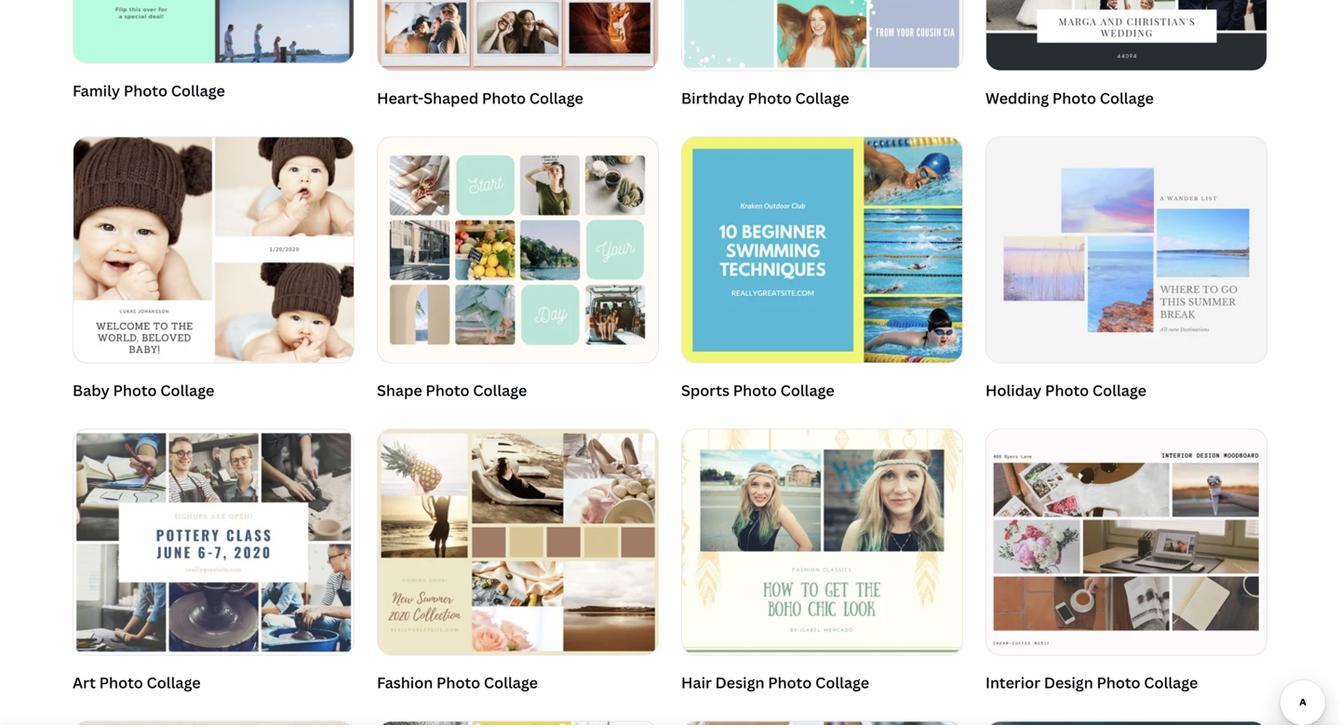 Task type: vqa. For each thing, say whether or not it's contained in the screenshot.
Interior Design Photo Collage
yes



Task type: locate. For each thing, give the bounding box(es) containing it.
photo
[[124, 80, 168, 100], [482, 88, 526, 108], [748, 88, 792, 108], [1053, 88, 1097, 108], [113, 380, 157, 400], [426, 380, 470, 400], [733, 380, 777, 400], [1045, 380, 1089, 400], [99, 673, 143, 693], [437, 673, 480, 693], [768, 673, 812, 693], [1097, 673, 1141, 693]]

heart-shaped photo collage image
[[378, 0, 658, 71]]

photo inside interior design photo collage link
[[1097, 673, 1141, 693]]

baby photo collage image
[[74, 137, 354, 363]]

hair design photo collage
[[681, 673, 870, 693]]

photo right holiday
[[1045, 380, 1089, 400]]

hair design photo collage image
[[682, 429, 963, 655]]

collage inside 'link'
[[473, 380, 527, 400]]

design right interior
[[1044, 673, 1093, 693]]

design
[[715, 673, 765, 693], [1044, 673, 1093, 693]]

photo inside family photo collage link
[[124, 80, 168, 100]]

photo for family photo collage
[[124, 80, 168, 100]]

collage for baby photo collage
[[160, 380, 214, 400]]

design right hair
[[715, 673, 765, 693]]

wedding
[[986, 88, 1049, 108]]

photo inside the baby photo collage link
[[113, 380, 157, 400]]

wedding photo collage link
[[986, 0, 1268, 114]]

photo right wedding in the right top of the page
[[1053, 88, 1097, 108]]

holiday photo collage
[[986, 380, 1147, 400]]

photo inside birthday photo collage link
[[748, 88, 792, 108]]

photo inside "shape photo collage" 'link'
[[426, 380, 470, 400]]

photo inside wedding photo collage link
[[1053, 88, 1097, 108]]

fashion photo collage link
[[377, 429, 659, 698]]

family photo collage image
[[74, 0, 354, 63]]

photo inside art photo collage link
[[99, 673, 143, 693]]

travel photo collage image
[[987, 722, 1267, 725]]

photo inside the sports photo collage link
[[733, 380, 777, 400]]

birthday photo collage
[[681, 88, 849, 108]]

photo right the "sports"
[[733, 380, 777, 400]]

photo for baby photo collage
[[113, 380, 157, 400]]

shape photo collage image
[[378, 137, 658, 363]]

shape photo collage
[[377, 380, 527, 400]]

heart-shaped photo collage
[[377, 88, 584, 108]]

holiday photo collage link
[[986, 136, 1268, 406]]

collage for birthday photo collage
[[795, 88, 849, 108]]

mood boards photo collage image
[[74, 722, 354, 725]]

photo inside holiday photo collage link
[[1045, 380, 1089, 400]]

1 design from the left
[[715, 673, 765, 693]]

sports photo collage link
[[681, 136, 963, 406]]

1 horizontal spatial design
[[1044, 673, 1093, 693]]

photo right birthday
[[748, 88, 792, 108]]

school photo collage image
[[682, 722, 963, 725]]

family photo collage link
[[73, 0, 355, 106]]

design for hair
[[715, 673, 765, 693]]

photo inside hair design photo collage link
[[768, 673, 812, 693]]

fashion photo collage
[[377, 673, 538, 693]]

interior
[[986, 673, 1041, 693]]

photo right baby on the left
[[113, 380, 157, 400]]

birthday photo collage link
[[681, 0, 963, 114]]

photo right shape
[[426, 380, 470, 400]]

photo up travel photo collage
[[1097, 673, 1141, 693]]

0 horizontal spatial design
[[715, 673, 765, 693]]

art
[[73, 673, 96, 693]]

birthday
[[681, 88, 745, 108]]

sports photo collage
[[681, 380, 835, 400]]

photo right art
[[99, 673, 143, 693]]

photo right shaped
[[482, 88, 526, 108]]

photo up the school photo collage
[[768, 673, 812, 693]]

fashion
[[377, 673, 433, 693]]

photo right the fashion
[[437, 673, 480, 693]]

collage for family photo collage
[[171, 80, 225, 100]]

2 design from the left
[[1044, 673, 1093, 693]]

art photo collage image
[[74, 429, 354, 655]]

photo for wedding photo collage
[[1053, 88, 1097, 108]]

photo inside fashion photo collage link
[[437, 673, 480, 693]]

collage for shape photo collage
[[473, 380, 527, 400]]

collage
[[171, 80, 225, 100], [529, 88, 584, 108], [795, 88, 849, 108], [1100, 88, 1154, 108], [160, 380, 214, 400], [473, 380, 527, 400], [781, 380, 835, 400], [1093, 380, 1147, 400], [147, 673, 201, 693], [484, 673, 538, 693], [815, 673, 870, 693], [1144, 673, 1198, 693]]

photo right the family
[[124, 80, 168, 100]]



Task type: describe. For each thing, give the bounding box(es) containing it.
interior design photo collage link
[[986, 429, 1268, 698]]

photo for fashion photo collage
[[437, 673, 480, 693]]

collage for art photo collage
[[147, 673, 201, 693]]

shape photo collage link
[[377, 136, 659, 406]]

design for interior
[[1044, 673, 1093, 693]]

collage for wedding photo collage
[[1100, 88, 1154, 108]]

art photo collage
[[73, 673, 201, 693]]

baby photo collage link
[[73, 136, 355, 406]]

hair
[[681, 673, 712, 693]]

heart-
[[377, 88, 424, 108]]

photo for art photo collage
[[99, 673, 143, 693]]

birthday photo collage image
[[682, 0, 963, 71]]

fashion photo collage image
[[378, 429, 658, 655]]

wedding photo collage image
[[987, 0, 1267, 71]]

heart-shaped photo collage link
[[377, 0, 659, 114]]

family
[[73, 80, 120, 100]]

shaped
[[424, 88, 479, 108]]

collage for holiday photo collage
[[1093, 380, 1147, 400]]

interior design photo collage
[[986, 673, 1198, 693]]

photo for sports photo collage
[[733, 380, 777, 400]]

photo inside heart-shaped photo collage link
[[482, 88, 526, 108]]

collage for sports photo collage
[[781, 380, 835, 400]]

shape
[[377, 380, 422, 400]]

wedding photo collage
[[986, 88, 1154, 108]]

baby photo collage
[[73, 380, 214, 400]]

holiday photo collage image
[[987, 137, 1267, 363]]

hair design photo collage link
[[681, 429, 963, 698]]

collage for fashion photo collage
[[484, 673, 538, 693]]

baby
[[73, 380, 110, 400]]

art photo collage link
[[73, 429, 355, 698]]

sports photo collage image
[[682, 137, 963, 363]]

family photo collage
[[73, 80, 225, 100]]

photo for shape photo collage
[[426, 380, 470, 400]]

sports
[[681, 380, 730, 400]]

holiday
[[986, 380, 1042, 400]]

interior design photo collage image
[[987, 429, 1267, 655]]

pet photo collage image
[[378, 722, 658, 725]]

photo for birthday photo collage
[[748, 88, 792, 108]]

photo for holiday photo collage
[[1045, 380, 1089, 400]]



